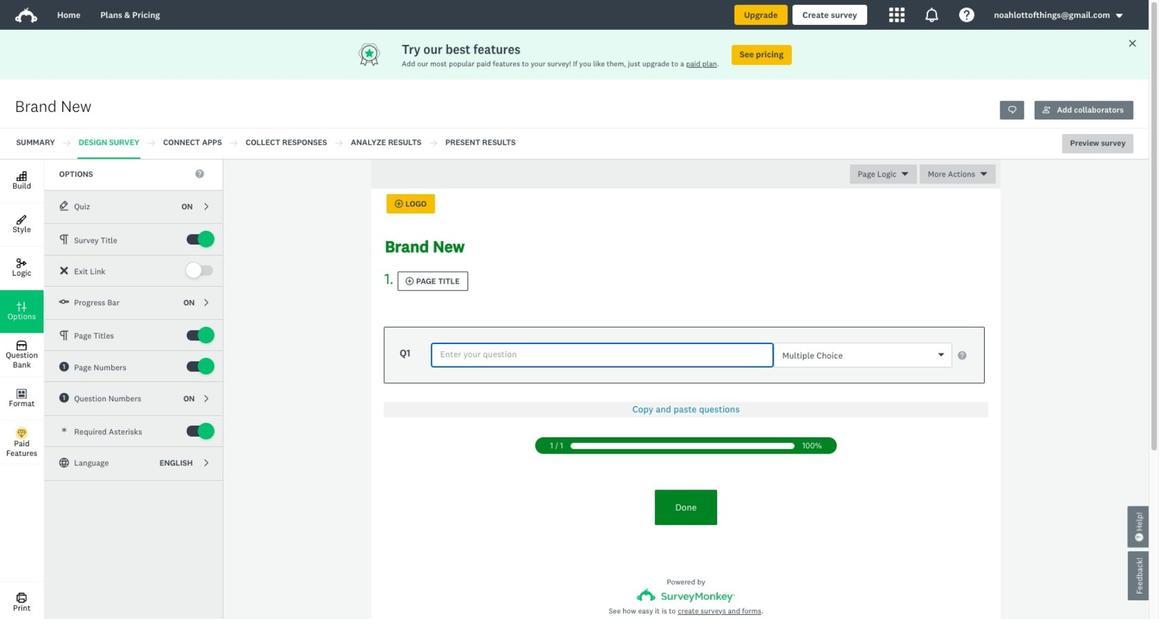 Task type: vqa. For each thing, say whether or not it's contained in the screenshot.
2nd Brand Logo from the top
no



Task type: locate. For each thing, give the bounding box(es) containing it.
1 horizontal spatial products icon image
[[925, 7, 940, 22]]

products icon image
[[890, 7, 905, 22], [925, 7, 940, 22]]

help icon image
[[959, 7, 974, 22]]

0 horizontal spatial products icon image
[[890, 7, 905, 22]]



Task type: describe. For each thing, give the bounding box(es) containing it.
surveymonkey image
[[637, 589, 735, 603]]

rewards image
[[357, 42, 402, 67]]

dropdown arrow image
[[1115, 11, 1124, 20]]

1 products icon image from the left
[[890, 7, 905, 22]]

2 products icon image from the left
[[925, 7, 940, 22]]

surveymonkey logo image
[[15, 7, 37, 23]]



